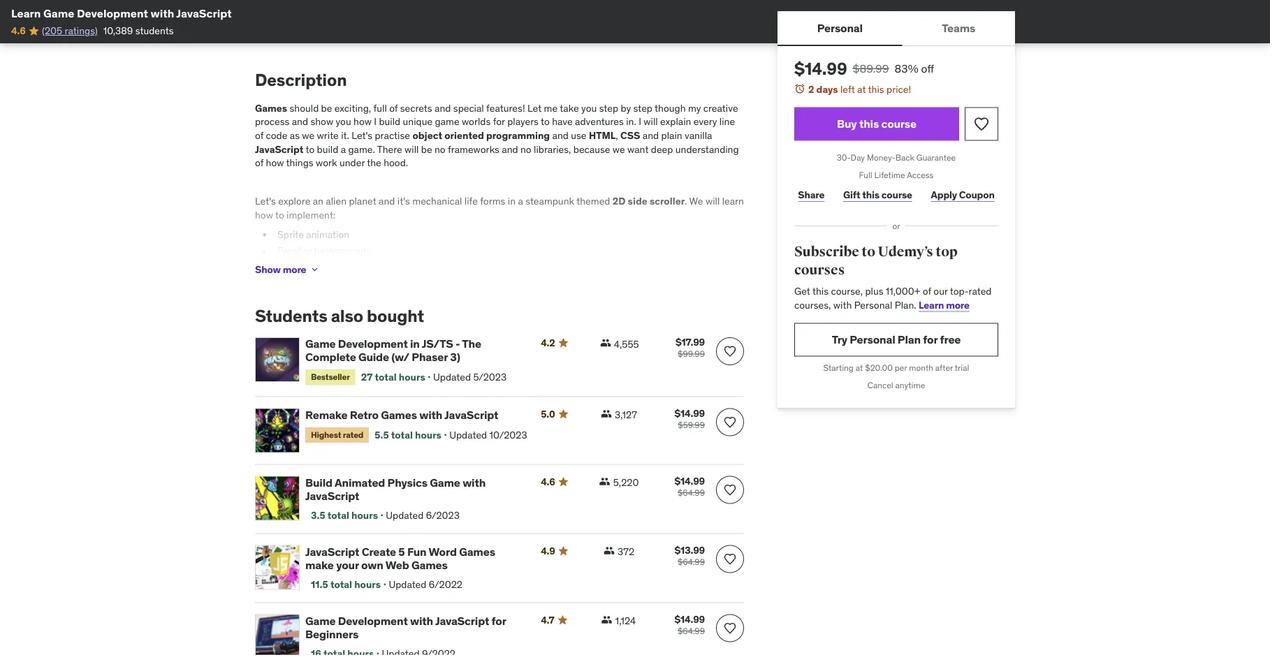 Task type: vqa. For each thing, say whether or not it's contained in the screenshot.
the "Certificate" at the right bottom of page
no



Task type: describe. For each thing, give the bounding box(es) containing it.
exciting,
[[335, 102, 371, 114]]

hours for 5.5 total hours
[[415, 429, 442, 441]]

object oriented programming and use html , css and plain vanilla javascript
[[255, 129, 712, 155]]

my
[[688, 102, 701, 114]]

complete
[[305, 350, 356, 364]]

also
[[331, 305, 363, 326]]

explore
[[278, 195, 310, 208]]

beginners
[[305, 627, 358, 642]]

browser
[[429, 32, 464, 44]]

month
[[909, 363, 933, 373]]

xsmall image for remake retro games with javascript
[[601, 408, 612, 420]]

lifetime
[[874, 170, 905, 181]]

at inside starting at $20.00 per month after trial cancel anytime
[[856, 363, 863, 373]]

to inside should be exciting, full of secrets and special features! let me take you step by step though my creative process and show you how i build unique game worlds for players to have adventures in. i will explain every line of code as we write it. let's practise
[[541, 115, 550, 128]]

learn game development with javascript
[[11, 6, 232, 20]]

get this course, plus 11,000+ of our top-rated courses, with personal plan.
[[794, 285, 992, 311]]

game development in js/ts - the complete guide (w/ phaser 3)
[[305, 337, 481, 364]]

5.5
[[375, 429, 389, 441]]

personal inside get this course, plus 11,000+ of our top-rated courses, with personal plan.
[[854, 299, 892, 311]]

0 vertical spatial code
[[322, 32, 344, 44]]

the
[[462, 337, 481, 351]]

learn more link
[[919, 299, 970, 311]]

,
[[616, 129, 618, 142]]

want
[[627, 143, 649, 155]]

development for game development in js/ts - the complete guide (w/ phaser 3)
[[338, 337, 408, 351]]

phaser
[[412, 350, 448, 364]]

things
[[286, 156, 313, 169]]

highest rated
[[311, 430, 363, 440]]

parallax
[[277, 244, 312, 257]]

plan
[[898, 332, 921, 347]]

27
[[361, 371, 373, 384]]

of right full
[[389, 102, 398, 114]]

alien
[[326, 195, 347, 208]]

javascript inside object oriented programming and use html , css and plain vanilla javascript
[[255, 143, 303, 155]]

4.9
[[541, 545, 555, 557]]

cancel
[[868, 380, 893, 391]]

course for gift this course
[[882, 188, 912, 201]]

11,000+
[[886, 285, 920, 297]]

a inside to build a game. there will be no frameworks and no libraries, because we want deep understanding of how things work under the hood.
[[341, 143, 346, 155]]

$64.99 for build animated physics game with javascript
[[678, 487, 705, 498]]

remake retro games with javascript link
[[305, 408, 524, 422]]

total for 27
[[375, 371, 397, 384]]

1 horizontal spatial 4.6
[[541, 476, 555, 488]]

and down 'have'
[[552, 129, 569, 142]]

hours for 3.5 total hours
[[351, 509, 378, 522]]

and right editor at the left of the page
[[374, 32, 390, 44]]

updated for updated 5/2023
[[433, 371, 471, 384]]

we inside should be exciting, full of secrets and special features! let me take you step by step though my creative process and show you how i build unique game worlds for players to have adventures in. i will explain every line of code as we write it. let's practise
[[302, 129, 315, 142]]

and up game
[[435, 102, 451, 114]]

$14.99 $59.99
[[674, 407, 705, 430]]

this for gift
[[862, 188, 880, 201]]

internet
[[392, 32, 427, 44]]

updated for updated 6/2023
[[386, 509, 424, 522]]

$64.99 for javascript create 5 fun word games make your own web games
[[678, 557, 705, 567]]

let
[[527, 102, 542, 114]]

to left editor at the left of the page
[[311, 32, 320, 44]]

xsmall image for javascript create 5 fun word games make your own web games
[[604, 545, 615, 557]]

hours for 27 total hours
[[399, 371, 425, 384]]

total for 11.5
[[330, 578, 352, 591]]

editor
[[346, 32, 371, 44]]

code inside should be exciting, full of secrets and special features! let me take you step by step though my creative process and show you how i build unique game worlds for players to have adventures in. i will explain every line of code as we write it. let's practise
[[266, 129, 287, 142]]

-
[[456, 337, 460, 351]]

with up 'students'
[[151, 6, 174, 20]]

updated for updated 6/2022
[[389, 578, 426, 591]]

development for game development with javascript for beginners
[[338, 614, 408, 628]]

0 horizontal spatial you
[[336, 115, 351, 128]]

create
[[362, 545, 396, 559]]

hours for 11.5 total hours
[[354, 578, 381, 591]]

27 total hours
[[361, 371, 425, 384]]

make
[[305, 558, 334, 572]]

off
[[921, 61, 934, 75]]

plan.
[[895, 299, 916, 311]]

worlds
[[462, 115, 491, 128]]

write
[[317, 129, 339, 142]]

to inside the . we will learn how to implement:
[[275, 209, 284, 221]]

teams
[[942, 21, 975, 35]]

access inside 30-day money-back guarantee full lifetime access
[[907, 170, 934, 181]]

though
[[655, 102, 686, 114]]

deep
[[651, 143, 673, 155]]

by
[[621, 102, 631, 114]]

javascript inside build animated physics game with javascript
[[305, 489, 359, 503]]

1,124
[[615, 615, 636, 627]]

courses,
[[794, 299, 831, 311]]

$14.99 for build animated physics game with javascript
[[674, 475, 705, 487]]

i will
[[639, 115, 658, 128]]

show more button
[[255, 256, 320, 284]]

3.5 total hours
[[311, 509, 378, 522]]

subscribe to udemy's top courses
[[794, 243, 958, 278]]

price!
[[887, 83, 911, 95]]

games right word
[[459, 545, 495, 559]]

build
[[305, 476, 332, 490]]

i build
[[374, 115, 400, 128]]

updated 6/2022
[[389, 578, 462, 591]]

backgrounds
[[314, 244, 371, 257]]

wishlist image for game development in js/ts - the complete guide (w/ phaser 3)
[[723, 344, 737, 358]]

game up (205
[[43, 6, 74, 20]]

xsmall image inside show more button
[[309, 264, 320, 275]]

let's explore an alien planet and it's mechanical life forms in a steampunk themed 2d side scroller
[[255, 195, 685, 208]]

83%
[[895, 61, 918, 75]]

3.5
[[311, 509, 325, 522]]

and down should
[[292, 115, 308, 128]]

should be exciting, full of secrets and special features! let me take you step by step though my creative process and show you how i build unique game worlds for players to have adventures in. i will explain every line of code as we write it. let's practise
[[255, 102, 738, 142]]

1 step from the left
[[599, 102, 618, 114]]

gift
[[843, 188, 860, 201]]

2
[[808, 83, 814, 95]]

0 vertical spatial development
[[77, 6, 148, 20]]

course,
[[831, 285, 863, 297]]

$14.99 $64.99 for with
[[674, 475, 705, 498]]

plus
[[865, 285, 883, 297]]

free
[[940, 332, 961, 347]]

creative
[[703, 102, 738, 114]]

game
[[435, 115, 459, 128]]

total for 5.5
[[391, 429, 413, 441]]

for inside should be exciting, full of secrets and special features! let me take you step by step though my creative process and show you how i build unique game worlds for players to have adventures in. i will explain every line of code as we write it. let's practise
[[493, 115, 505, 128]]

more for learn more
[[946, 299, 970, 311]]

games up updated 6/2022
[[411, 558, 448, 572]]

understanding
[[675, 143, 739, 155]]

alarm image
[[794, 83, 806, 94]]

programming
[[486, 129, 550, 142]]

updated 6/2023
[[386, 509, 460, 522]]

xsmall image for game development with javascript for beginners
[[601, 615, 612, 626]]

how inside the . we will learn how to implement:
[[255, 209, 273, 221]]

1 vertical spatial a
[[518, 195, 523, 208]]

of down "process"
[[255, 129, 264, 142]]

your
[[336, 558, 359, 572]]

xsmall image up the description
[[255, 31, 266, 45]]

be inside should be exciting, full of secrets and special features! let me take you step by step though my creative process and show you how i build unique game worlds for players to have adventures in. i will explain every line of code as we write it. let's practise
[[321, 102, 332, 114]]

top
[[936, 243, 958, 261]]

object
[[412, 129, 442, 142]]

apply coupon button
[[927, 181, 998, 209]]

1 vertical spatial rated
[[343, 430, 363, 440]]

gift this course link
[[839, 181, 916, 209]]

$14.99 for game development with javascript for beginners
[[674, 613, 705, 626]]

apply coupon
[[931, 188, 995, 201]]

an
[[313, 195, 323, 208]]

unique
[[403, 115, 433, 128]]

$14.99 for remake retro games with javascript
[[674, 407, 705, 420]]

with inside game development with javascript for beginners
[[410, 614, 433, 628]]

1 no from the left
[[435, 143, 446, 155]]

$17.99
[[676, 336, 705, 349]]

implement:
[[287, 209, 336, 221]]

will inside to build a game. there will be no frameworks and no libraries, because we want deep understanding of how things work under the hood.
[[405, 143, 419, 155]]

learn more
[[919, 299, 970, 311]]

(205 ratings)
[[42, 24, 98, 37]]

the
[[367, 156, 381, 169]]

$14.99 up days
[[794, 58, 847, 79]]

use
[[571, 129, 587, 142]]

1 vertical spatial for
[[923, 332, 938, 347]]

11.5
[[311, 578, 328, 591]]

bestseller
[[311, 372, 350, 383]]

because
[[573, 143, 610, 155]]

buy this course button
[[794, 107, 959, 141]]

animation
[[306, 228, 349, 241]]



Task type: locate. For each thing, give the bounding box(es) containing it.
to inside subscribe to udemy's top courses
[[862, 243, 875, 261]]

students
[[135, 24, 174, 37]]

1 vertical spatial xsmall image
[[599, 476, 610, 487]]

no down programming
[[520, 143, 531, 155]]

0 vertical spatial more
[[283, 263, 306, 276]]

full
[[859, 170, 872, 181]]

$64.99 inside the $13.99 $64.99
[[678, 557, 705, 567]]

days
[[816, 83, 838, 95]]

xsmall image
[[309, 264, 320, 275], [599, 476, 610, 487], [604, 545, 615, 557]]

0 horizontal spatial let's
[[255, 195, 276, 208]]

show
[[310, 115, 333, 128]]

1 vertical spatial how
[[266, 156, 284, 169]]

0 vertical spatial in
[[508, 195, 516, 208]]

game inside game development in js/ts - the complete guide (w/ phaser 3)
[[305, 337, 336, 351]]

updated for updated 10/2023
[[449, 429, 487, 441]]

1 horizontal spatial we
[[613, 143, 625, 155]]

0 vertical spatial access
[[277, 32, 309, 44]]

0 vertical spatial will
[[405, 143, 419, 155]]

$14.99 $64.99 down "$59.99"
[[674, 475, 705, 498]]

0 horizontal spatial be
[[321, 102, 332, 114]]

xsmall image left 4,555 on the bottom
[[600, 337, 611, 349]]

money-
[[867, 152, 895, 163]]

0 horizontal spatial 4.6
[[11, 24, 26, 37]]

you
[[581, 102, 597, 114], [336, 115, 351, 128]]

libraries,
[[534, 143, 571, 155]]

this right buy
[[859, 117, 879, 131]]

we right as
[[302, 129, 315, 142]]

2 vertical spatial personal
[[850, 332, 895, 347]]

code down "process"
[[266, 129, 287, 142]]

1 horizontal spatial will
[[706, 195, 720, 208]]

game inside game development with javascript for beginners
[[305, 614, 336, 628]]

this right gift
[[862, 188, 880, 201]]

0 horizontal spatial learn
[[11, 6, 41, 20]]

0 horizontal spatial a
[[341, 143, 346, 155]]

development down 11.5 total hours
[[338, 614, 408, 628]]

10,389 students
[[103, 24, 174, 37]]

wishlist image
[[973, 116, 990, 132], [723, 552, 737, 566]]

$13.99
[[675, 544, 705, 557]]

0 horizontal spatial we
[[302, 129, 315, 142]]

web
[[385, 558, 409, 572]]

2 vertical spatial xsmall image
[[604, 545, 615, 557]]

1 vertical spatial access
[[907, 170, 934, 181]]

1 horizontal spatial learn
[[919, 299, 944, 311]]

how inside to build a game. there will be no frameworks and no libraries, because we want deep understanding of how things work under the hood.
[[266, 156, 284, 169]]

day
[[851, 152, 865, 163]]

$14.99 down the $13.99 $64.99
[[674, 613, 705, 626]]

process
[[255, 115, 289, 128]]

udemy's
[[878, 243, 933, 261]]

left
[[840, 83, 855, 95]]

0 horizontal spatial code
[[266, 129, 287, 142]]

0 horizontal spatial no
[[435, 143, 446, 155]]

1 vertical spatial at
[[856, 363, 863, 373]]

game down students also bought
[[305, 337, 336, 351]]

0 horizontal spatial will
[[405, 143, 419, 155]]

should
[[290, 102, 319, 114]]

this inside get this course, plus 11,000+ of our top-rated courses, with personal plan.
[[812, 285, 829, 297]]

personal up $14.99 $89.99 83% off
[[817, 21, 863, 35]]

guide
[[358, 350, 389, 364]]

tab list containing personal
[[778, 11, 1015, 46]]

with up 5.5 total hours
[[419, 408, 442, 422]]

features!
[[486, 102, 525, 114]]

and down i will
[[643, 129, 659, 142]]

with down updated 6/2022
[[410, 614, 433, 628]]

1 vertical spatial will
[[706, 195, 720, 208]]

0 horizontal spatial wishlist image
[[723, 552, 737, 566]]

steampunk
[[526, 195, 574, 208]]

$64.99 right 372 on the left of the page
[[678, 557, 705, 567]]

0 horizontal spatial rated
[[343, 430, 363, 440]]

2 vertical spatial $64.99
[[678, 626, 705, 637]]

xsmall image
[[255, 31, 266, 45], [600, 337, 611, 349], [601, 408, 612, 420], [601, 615, 612, 626]]

games up 5.5 total hours
[[381, 408, 417, 422]]

games up "process"
[[255, 102, 287, 114]]

3 wishlist image from the top
[[723, 483, 737, 497]]

1 vertical spatial be
[[421, 143, 432, 155]]

we inside to build a game. there will be no frameworks and no libraries, because we want deep understanding of how things work under the hood.
[[613, 143, 625, 155]]

in
[[508, 195, 516, 208], [410, 337, 420, 351]]

this for buy
[[859, 117, 879, 131]]

total down remake retro games with javascript at the bottom of page
[[391, 429, 413, 441]]

1 vertical spatial you
[[336, 115, 351, 128]]

1 vertical spatial we
[[613, 143, 625, 155]]

2 course from the top
[[882, 188, 912, 201]]

course up back
[[881, 117, 917, 131]]

1 vertical spatial course
[[882, 188, 912, 201]]

subscribe
[[794, 243, 859, 261]]

guarantee
[[916, 152, 956, 163]]

be up "show"
[[321, 102, 332, 114]]

rated down retro
[[343, 430, 363, 440]]

game up 6/2023
[[430, 476, 460, 490]]

personal down plus
[[854, 299, 892, 311]]

wishlist image
[[723, 344, 737, 358], [723, 415, 737, 429], [723, 483, 737, 497], [723, 622, 737, 635]]

remake
[[305, 408, 348, 422]]

javascript inside game development with javascript for beginners
[[435, 614, 489, 628]]

more for show more
[[283, 263, 306, 276]]

xsmall image for build animated physics game with javascript
[[599, 476, 610, 487]]

course inside 'button'
[[881, 117, 917, 131]]

top-
[[950, 285, 969, 297]]

1 vertical spatial $14.99 $64.99
[[674, 613, 705, 637]]

tab list
[[778, 11, 1015, 46]]

scroller
[[650, 195, 685, 208]]

javascript create 5 fun word games make your own web games link
[[305, 545, 524, 572]]

for down features!
[[493, 115, 505, 128]]

2 $64.99 from the top
[[678, 557, 705, 567]]

no down 'object'
[[435, 143, 446, 155]]

0 vertical spatial $14.99 $64.99
[[674, 475, 705, 498]]

3 $64.99 from the top
[[678, 626, 705, 637]]

total right 3.5
[[327, 509, 349, 522]]

372
[[618, 546, 634, 558]]

total right 27
[[375, 371, 397, 384]]

0 vertical spatial for
[[493, 115, 505, 128]]

xsmall image for game development in js/ts - the complete guide (w/ phaser 3)
[[600, 337, 611, 349]]

0 horizontal spatial more
[[283, 263, 306, 276]]

0 horizontal spatial in
[[410, 337, 420, 351]]

will down 'object'
[[405, 143, 419, 155]]

$14.99 $64.99 right 1,124
[[674, 613, 705, 637]]

1 vertical spatial more
[[946, 299, 970, 311]]

how inside should be exciting, full of secrets and special features! let me take you step by step though my creative process and show you how i build unique game worlds for players to have adventures in. i will explain every line of code as we write it. let's practise
[[354, 115, 372, 128]]

game development in js/ts - the complete guide (w/ phaser 3) link
[[305, 337, 524, 364]]

game inside build animated physics game with javascript
[[430, 476, 460, 490]]

access up the description
[[277, 32, 309, 44]]

our
[[934, 285, 948, 297]]

of left our
[[923, 285, 931, 297]]

1 horizontal spatial in
[[508, 195, 516, 208]]

1 wishlist image from the top
[[723, 344, 737, 358]]

6/2023
[[426, 509, 460, 522]]

to down explore
[[275, 209, 284, 221]]

xsmall image left 3,127
[[601, 408, 612, 420]]

try
[[832, 332, 847, 347]]

this inside 'button'
[[859, 117, 879, 131]]

personal up $20.00
[[850, 332, 895, 347]]

more inside button
[[283, 263, 306, 276]]

0 vertical spatial rated
[[969, 285, 992, 297]]

build animated physics game with javascript
[[305, 476, 486, 503]]

for left 4.7
[[492, 614, 506, 628]]

30-day money-back guarantee full lifetime access
[[837, 152, 956, 181]]

more down parallax
[[283, 263, 306, 276]]

0 vertical spatial how
[[354, 115, 372, 128]]

1 vertical spatial $64.99
[[678, 557, 705, 567]]

personal inside button
[[817, 21, 863, 35]]

or
[[892, 221, 900, 231]]

total for 3.5
[[327, 509, 349, 522]]

with down updated 10/2023
[[463, 476, 486, 490]]

word
[[429, 545, 457, 559]]

adventures
[[575, 115, 624, 128]]

of
[[389, 102, 398, 114], [255, 129, 264, 142], [255, 156, 264, 169], [923, 285, 931, 297]]

of inside get this course, plus 11,000+ of our top-rated courses, with personal plan.
[[923, 285, 931, 297]]

we down ,
[[613, 143, 625, 155]]

5/2023
[[473, 371, 507, 384]]

development up 10,389
[[77, 6, 148, 20]]

0 vertical spatial at
[[857, 83, 866, 95]]

css
[[620, 129, 640, 142]]

$14.99 down "$99.99"
[[674, 407, 705, 420]]

0 vertical spatial wishlist image
[[973, 116, 990, 132]]

0 vertical spatial personal
[[817, 21, 863, 35]]

let's inside should be exciting, full of secrets and special features! let me take you step by step though my creative process and show you how i build unique game worlds for players to have adventures in. i will explain every line of code as we write it. let's practise
[[352, 129, 372, 142]]

2 no from the left
[[520, 143, 531, 155]]

2 wishlist image from the top
[[723, 415, 737, 429]]

this down $89.99
[[868, 83, 884, 95]]

description
[[255, 69, 347, 90]]

and
[[374, 32, 390, 44], [435, 102, 451, 114], [292, 115, 308, 128], [552, 129, 569, 142], [643, 129, 659, 142], [502, 143, 518, 155], [379, 195, 395, 208]]

1 vertical spatial let's
[[255, 195, 276, 208]]

of inside to build a game. there will be no frameworks and no libraries, because we want deep understanding of how things work under the hood.
[[255, 156, 264, 169]]

1 horizontal spatial access
[[907, 170, 934, 181]]

development inside game development with javascript for beginners
[[338, 614, 408, 628]]

learn for learn game development with javascript
[[11, 6, 41, 20]]

to left udemy's
[[862, 243, 875, 261]]

step up adventures
[[599, 102, 618, 114]]

game down "11.5"
[[305, 614, 336, 628]]

1 horizontal spatial step
[[633, 102, 652, 114]]

to
[[311, 32, 320, 44], [541, 115, 550, 128], [306, 143, 315, 155], [275, 209, 284, 221], [862, 243, 875, 261]]

0 vertical spatial learn
[[11, 6, 41, 20]]

hours down own
[[354, 578, 381, 591]]

step
[[599, 102, 618, 114], [633, 102, 652, 114]]

trial
[[955, 363, 969, 373]]

1 horizontal spatial a
[[518, 195, 523, 208]]

$14.99 $64.99 for for
[[674, 613, 705, 637]]

wishlist image for remake retro games with javascript
[[723, 415, 737, 429]]

access down back
[[907, 170, 934, 181]]

0 vertical spatial we
[[302, 129, 315, 142]]

$64.99 right 1,124
[[678, 626, 705, 637]]

retro
[[350, 408, 379, 422]]

0 vertical spatial xsmall image
[[309, 264, 320, 275]]

in right (w/
[[410, 337, 420, 351]]

1 horizontal spatial more
[[946, 299, 970, 311]]

4 wishlist image from the top
[[723, 622, 737, 635]]

course down lifetime
[[882, 188, 912, 201]]

development up 27
[[338, 337, 408, 351]]

learn for learn more
[[919, 299, 944, 311]]

at right left
[[857, 83, 866, 95]]

0 vertical spatial be
[[321, 102, 332, 114]]

per
[[895, 363, 907, 373]]

wishlist image for game development with javascript for beginners
[[723, 622, 737, 635]]

updated 10/2023
[[449, 429, 527, 441]]

with down course, on the right top of page
[[833, 299, 852, 311]]

more down top-
[[946, 299, 970, 311]]

1 vertical spatial development
[[338, 337, 408, 351]]

updated down web
[[389, 578, 426, 591]]

1 $64.99 from the top
[[678, 487, 705, 498]]

1 horizontal spatial let's
[[352, 129, 372, 142]]

for left free
[[923, 332, 938, 347]]

2 vertical spatial how
[[255, 209, 273, 221]]

this up courses,
[[812, 285, 829, 297]]

and inside to build a game. there will be no frameworks and no libraries, because we want deep understanding of how things work under the hood.
[[502, 143, 518, 155]]

development inside game development in js/ts - the complete guide (w/ phaser 3)
[[338, 337, 408, 351]]

hours down animated
[[351, 509, 378, 522]]

build animated physics game with javascript link
[[305, 476, 524, 503]]

players
[[507, 115, 539, 128]]

show
[[255, 263, 281, 276]]

with inside get this course, plus 11,000+ of our top-rated courses, with personal plan.
[[833, 299, 852, 311]]

own
[[361, 558, 383, 572]]

with inside build animated physics game with javascript
[[463, 476, 486, 490]]

special
[[453, 102, 484, 114]]

sprite
[[277, 228, 304, 241]]

1 vertical spatial code
[[266, 129, 287, 142]]

rated inside get this course, plus 11,000+ of our top-rated courses, with personal plan.
[[969, 285, 992, 297]]

a down it.
[[341, 143, 346, 155]]

2 vertical spatial development
[[338, 614, 408, 628]]

let's up game.
[[352, 129, 372, 142]]

4.2
[[541, 337, 555, 349]]

forms
[[480, 195, 505, 208]]

in right forms
[[508, 195, 516, 208]]

personal button
[[778, 11, 902, 45]]

in inside game development in js/ts - the complete guide (w/ phaser 3)
[[410, 337, 420, 351]]

$20.00
[[865, 363, 893, 373]]

0 horizontal spatial access
[[277, 32, 309, 44]]

$17.99 $99.99
[[676, 336, 705, 359]]

xsmall image left '5,220'
[[599, 476, 610, 487]]

0 vertical spatial let's
[[352, 129, 372, 142]]

share
[[798, 188, 825, 201]]

1 vertical spatial 4.6
[[541, 476, 555, 488]]

0 vertical spatial a
[[341, 143, 346, 155]]

4.6 left (205
[[11, 24, 26, 37]]

games
[[255, 102, 287, 114], [381, 408, 417, 422], [459, 545, 495, 559], [411, 558, 448, 572]]

1 horizontal spatial no
[[520, 143, 531, 155]]

1 $14.99 $64.99 from the top
[[674, 475, 705, 498]]

$64.99 for game development with javascript for beginners
[[678, 626, 705, 637]]

code
[[322, 32, 344, 44], [266, 129, 287, 142]]

and left it's
[[379, 195, 395, 208]]

1 vertical spatial learn
[[919, 299, 944, 311]]

students
[[255, 305, 327, 326]]

this for get
[[812, 285, 829, 297]]

you up it.
[[336, 115, 351, 128]]

1 vertical spatial personal
[[854, 299, 892, 311]]

no
[[435, 143, 446, 155], [520, 143, 531, 155]]

0 vertical spatial course
[[881, 117, 917, 131]]

1 horizontal spatial wishlist image
[[973, 116, 990, 132]]

for inside game development with javascript for beginners
[[492, 614, 506, 628]]

total down the your
[[330, 578, 352, 591]]

$14.99 down "$59.99"
[[674, 475, 705, 487]]

will inside the . we will learn how to implement:
[[706, 195, 720, 208]]

hours down remake retro games with javascript link
[[415, 429, 442, 441]]

secrets
[[400, 102, 432, 114]]

rated
[[969, 285, 992, 297], [343, 430, 363, 440]]

code left editor at the left of the page
[[322, 32, 344, 44]]

updated down build animated physics game with javascript
[[386, 509, 424, 522]]

updated left "10/2023"
[[449, 429, 487, 441]]

how left implement: at the top left of the page
[[255, 209, 273, 221]]

be down 'object'
[[421, 143, 432, 155]]

be inside to build a game. there will be no frameworks and no libraries, because we want deep understanding of how things work under the hood.
[[421, 143, 432, 155]]

1 horizontal spatial rated
[[969, 285, 992, 297]]

a right forms
[[518, 195, 523, 208]]

xsmall image left 372 on the left of the page
[[604, 545, 615, 557]]

javascript inside javascript create 5 fun word games make your own web games
[[305, 545, 359, 559]]

show more
[[255, 263, 306, 276]]

$64.99 up $13.99
[[678, 487, 705, 498]]

oriented
[[444, 129, 484, 142]]

personal
[[817, 21, 863, 35], [854, 299, 892, 311], [850, 332, 895, 347]]

and down programming
[[502, 143, 518, 155]]

1 course from the top
[[881, 117, 917, 131]]

starting at $20.00 per month after trial cancel anytime
[[823, 363, 969, 391]]

1 horizontal spatial be
[[421, 143, 432, 155]]

1 vertical spatial wishlist image
[[723, 552, 737, 566]]

at left $20.00
[[856, 363, 863, 373]]

0 vertical spatial you
[[581, 102, 597, 114]]

2 vertical spatial for
[[492, 614, 506, 628]]

1 vertical spatial in
[[410, 337, 420, 351]]

to inside to build a game. there will be no frameworks and no libraries, because we want deep understanding of how things work under the hood.
[[306, 143, 315, 155]]

rated up learn more
[[969, 285, 992, 297]]

hours down (w/
[[399, 371, 425, 384]]

you up adventures
[[581, 102, 597, 114]]

to down me at top left
[[541, 115, 550, 128]]

game development with javascript for beginners link
[[305, 614, 524, 642]]

course for buy this course
[[881, 117, 917, 131]]

1 horizontal spatial code
[[322, 32, 344, 44]]

1 horizontal spatial you
[[581, 102, 597, 114]]

let's left explore
[[255, 195, 276, 208]]

2 $14.99 $64.99 from the top
[[674, 613, 705, 637]]

0 vertical spatial $64.99
[[678, 487, 705, 498]]

2 step from the left
[[633, 102, 652, 114]]

life
[[464, 195, 478, 208]]

try personal plan for free link
[[794, 323, 998, 357]]

xsmall image left 1,124
[[601, 615, 612, 626]]

practise
[[375, 129, 410, 142]]

30-
[[837, 152, 851, 163]]

how left things
[[266, 156, 284, 169]]

will right we
[[706, 195, 720, 208]]

step up i will
[[633, 102, 652, 114]]

total
[[375, 371, 397, 384], [391, 429, 413, 441], [327, 509, 349, 522], [330, 578, 352, 591]]

0 vertical spatial 4.6
[[11, 24, 26, 37]]

of left things
[[255, 156, 264, 169]]

0 horizontal spatial step
[[599, 102, 618, 114]]

4.7
[[541, 614, 554, 626]]

wishlist image for build animated physics game with javascript
[[723, 483, 737, 497]]

5
[[398, 545, 405, 559]]

teams button
[[902, 11, 1015, 45]]



